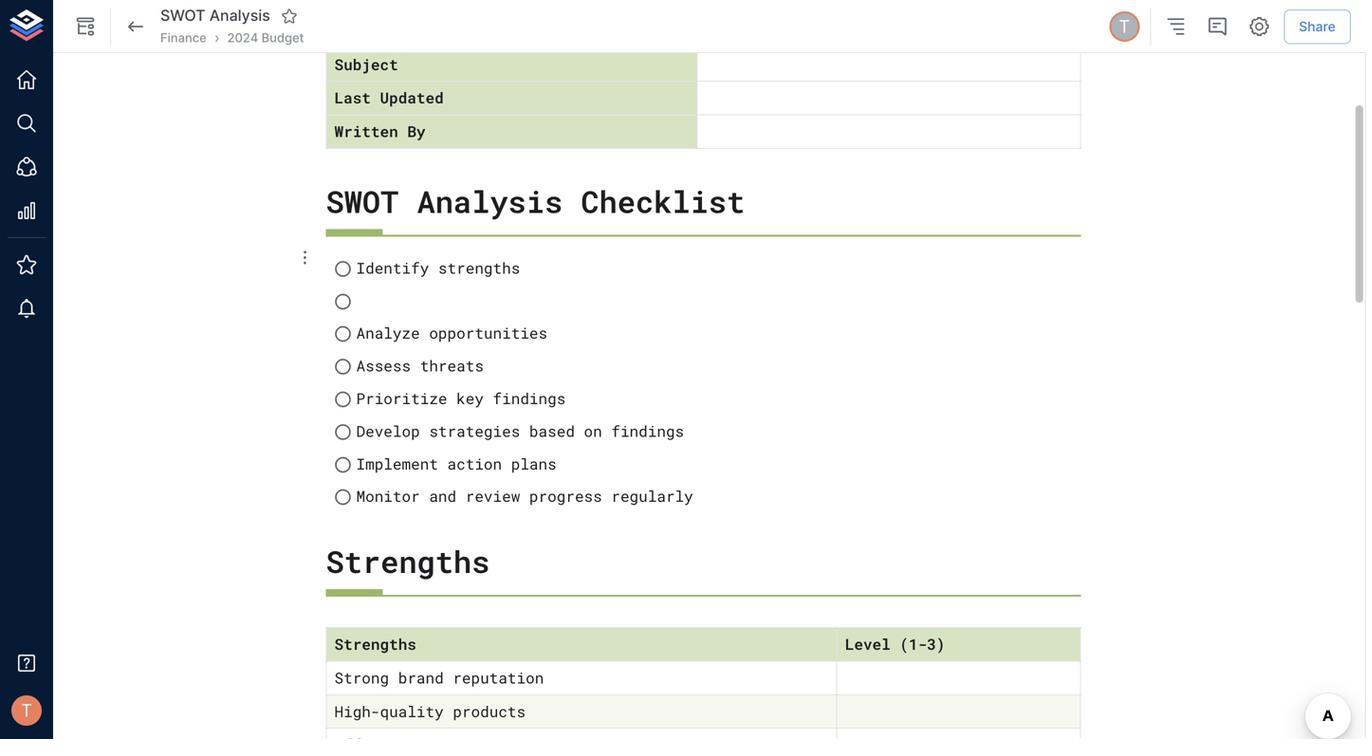 Task type: locate. For each thing, give the bounding box(es) containing it.
products
[[453, 701, 526, 722]]

strengths up strong
[[335, 634, 417, 654]]

review
[[466, 486, 520, 506]]

2024 budget link
[[227, 29, 304, 47]]

updated
[[380, 87, 444, 108]]

checklist
[[581, 181, 745, 221]]

t
[[1119, 16, 1130, 37], [21, 700, 32, 721]]

1 horizontal spatial findings
[[612, 421, 684, 441]]

0 horizontal spatial analysis
[[210, 6, 270, 25]]

unchecked image left assess
[[334, 357, 353, 376]]

4 unchecked image from the top
[[334, 390, 353, 409]]

swot
[[160, 6, 206, 25], [326, 181, 399, 221]]

unchecked image down unchecked icon
[[334, 292, 353, 311]]

1 horizontal spatial t
[[1119, 16, 1130, 37]]

settings image
[[1248, 15, 1271, 38]]

findings up develop strategies based on findings at the bottom of page
[[493, 388, 566, 409]]

based
[[530, 421, 575, 441]]

last updated
[[335, 87, 444, 108]]

1 vertical spatial swot
[[326, 181, 399, 221]]

1 vertical spatial analysis
[[417, 181, 563, 221]]

0 vertical spatial t button
[[1107, 9, 1143, 45]]

analysis
[[210, 6, 270, 25], [417, 181, 563, 221]]

0 horizontal spatial swot
[[160, 6, 206, 25]]

favorite image
[[281, 7, 298, 24]]

1 vertical spatial t
[[21, 700, 32, 721]]

3)
[[927, 634, 946, 654]]

identify
[[356, 258, 429, 278]]

0 vertical spatial swot
[[160, 6, 206, 25]]

assess threats
[[356, 355, 484, 376]]

0 horizontal spatial findings
[[493, 388, 566, 409]]

1 horizontal spatial analysis
[[417, 181, 563, 221]]

monitor and review progress regularly
[[356, 486, 694, 506]]

›
[[214, 28, 220, 47]]

unchecked image left develop
[[334, 423, 353, 442]]

strengths down monitor
[[326, 542, 490, 581]]

6 unchecked image from the top
[[334, 455, 353, 474]]

monitor
[[356, 486, 420, 506]]

high-
[[335, 701, 380, 722]]

1 vertical spatial strengths
[[335, 634, 417, 654]]

analysis up 2024
[[210, 6, 270, 25]]

identify strengths
[[356, 258, 520, 278]]

and
[[429, 486, 457, 506]]

1 vertical spatial t button
[[6, 690, 47, 732]]

implement
[[356, 453, 438, 474]]

findings
[[493, 388, 566, 409], [612, 421, 684, 441]]

findings right on
[[612, 421, 684, 441]]

subject
[[335, 54, 398, 74]]

written
[[335, 121, 398, 141]]

t button
[[1107, 9, 1143, 45], [6, 690, 47, 732]]

1 vertical spatial findings
[[612, 421, 684, 441]]

1 horizontal spatial t button
[[1107, 9, 1143, 45]]

5 unchecked image from the top
[[334, 423, 353, 442]]

swot for swot analysis
[[160, 6, 206, 25]]

assess
[[356, 355, 411, 376]]

threats
[[420, 355, 484, 376]]

implement action plans
[[356, 453, 557, 474]]

2 unchecked image from the top
[[334, 325, 353, 344]]

swot up finance
[[160, 6, 206, 25]]

(1-
[[900, 634, 927, 654]]

0 vertical spatial findings
[[493, 388, 566, 409]]

prioritize key findings
[[356, 388, 566, 409]]

unchecked image left prioritize
[[334, 390, 353, 409]]

unchecked image left monitor
[[334, 488, 353, 507]]

written by
[[335, 121, 426, 141]]

0 horizontal spatial t
[[21, 700, 32, 721]]

unchecked image for monitor and review progress regularly
[[334, 488, 353, 507]]

0 horizontal spatial t button
[[6, 690, 47, 732]]

1 horizontal spatial swot
[[326, 181, 399, 221]]

0 vertical spatial analysis
[[210, 6, 270, 25]]

0 vertical spatial strengths
[[326, 542, 490, 581]]

swot down written
[[326, 181, 399, 221]]

analysis up 'strengths'
[[417, 181, 563, 221]]

opportunities
[[429, 323, 548, 343]]

progress
[[530, 486, 602, 506]]

unchecked image
[[334, 259, 353, 278]]

finance link
[[160, 29, 207, 47]]

finance
[[160, 30, 207, 45]]

strengths
[[326, 542, 490, 581], [335, 634, 417, 654]]

unchecked image left analyze
[[334, 325, 353, 344]]

swot for swot analysis checklist
[[326, 181, 399, 221]]

7 unchecked image from the top
[[334, 488, 353, 507]]

analysis for swot analysis checklist
[[417, 181, 563, 221]]

unchecked image left implement
[[334, 455, 353, 474]]

3 unchecked image from the top
[[334, 357, 353, 376]]

unchecked image
[[334, 292, 353, 311], [334, 325, 353, 344], [334, 357, 353, 376], [334, 390, 353, 409], [334, 423, 353, 442], [334, 455, 353, 474], [334, 488, 353, 507]]

analyze
[[356, 323, 420, 343]]



Task type: describe. For each thing, give the bounding box(es) containing it.
level
[[845, 634, 891, 654]]

analysis for swot analysis
[[210, 6, 270, 25]]

quality
[[380, 701, 444, 722]]

develop strategies based on findings
[[356, 421, 684, 441]]

budget
[[262, 30, 304, 45]]

brand
[[398, 668, 444, 688]]

action
[[447, 453, 502, 474]]

reputation
[[453, 668, 544, 688]]

strategies
[[429, 421, 520, 441]]

swot analysis
[[160, 6, 270, 25]]

strong brand reputation
[[335, 668, 544, 688]]

unchecked image for assess threats
[[334, 357, 353, 376]]

develop
[[356, 421, 420, 441]]

last
[[335, 87, 371, 108]]

unchecked image for develop strategies based on findings
[[334, 423, 353, 442]]

high-quality products
[[335, 701, 526, 722]]

strong
[[335, 668, 389, 688]]

unchecked image for prioritize key findings
[[334, 390, 353, 409]]

go back image
[[124, 15, 147, 38]]

strengths
[[438, 258, 520, 278]]

finance › 2024 budget
[[160, 28, 304, 47]]

by
[[407, 121, 426, 141]]

0 vertical spatial t
[[1119, 16, 1130, 37]]

plans
[[511, 453, 557, 474]]

unchecked image for implement action plans
[[334, 455, 353, 474]]

swot analysis checklist
[[326, 181, 745, 221]]

1 unchecked image from the top
[[334, 292, 353, 311]]

prioritize
[[356, 388, 447, 409]]

share
[[1299, 18, 1336, 34]]

comments image
[[1206, 15, 1229, 38]]

on
[[584, 421, 602, 441]]

show wiki image
[[74, 15, 97, 38]]

2024
[[227, 30, 258, 45]]

unchecked image for analyze opportunities
[[334, 325, 353, 344]]

share button
[[1284, 9, 1351, 44]]

analyze opportunities
[[356, 323, 548, 343]]

level (1-3)
[[845, 634, 946, 654]]

key
[[457, 388, 484, 409]]

regularly
[[612, 486, 694, 506]]

table of contents image
[[1165, 15, 1188, 38]]



Task type: vqa. For each thing, say whether or not it's contained in the screenshot.
the Budget
yes



